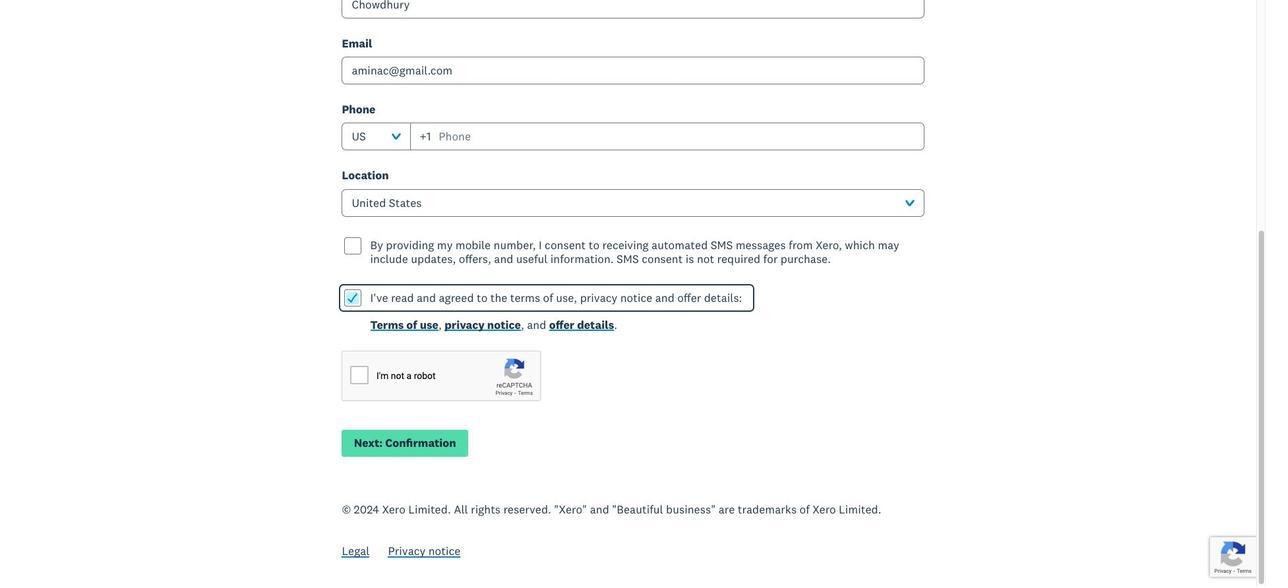 Task type: describe. For each thing, give the bounding box(es) containing it.
Last name text field
[[342, 0, 925, 18]]



Task type: vqa. For each thing, say whether or not it's contained in the screenshot.
phone text box
yes



Task type: locate. For each thing, give the bounding box(es) containing it.
Email email field
[[342, 57, 925, 84]]

Phone text field
[[411, 123, 925, 151]]



